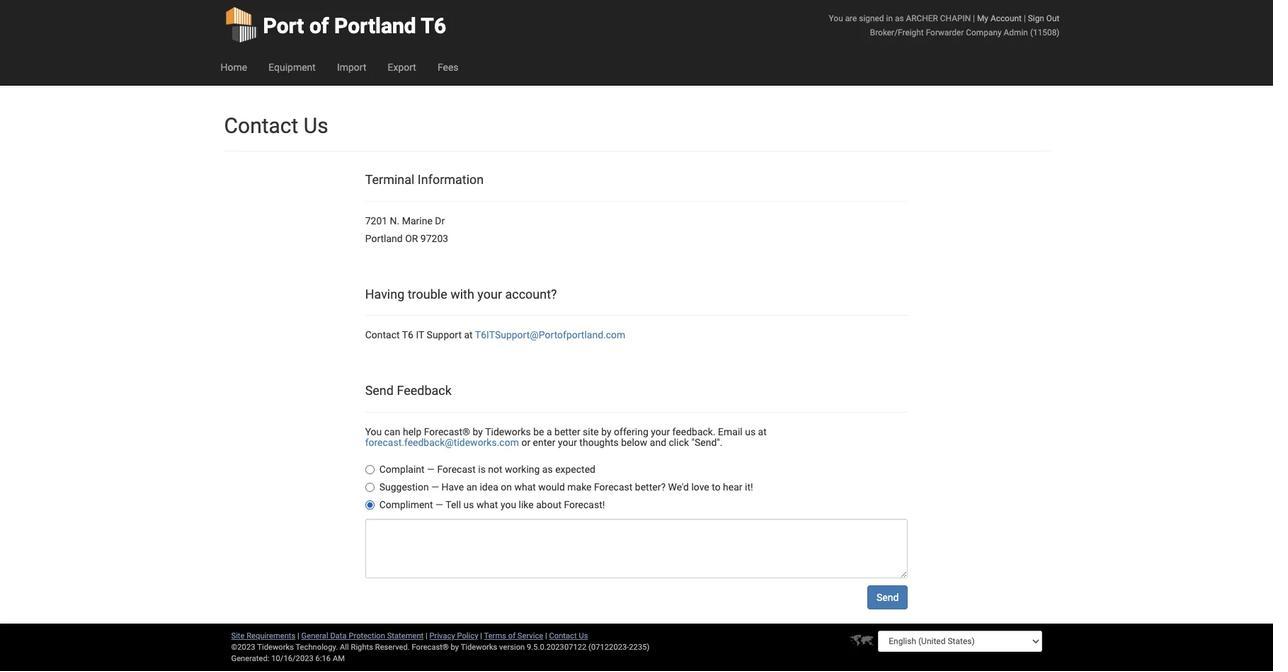 Task type: vqa. For each thing, say whether or not it's contained in the screenshot.
the Oregon
no



Task type: describe. For each thing, give the bounding box(es) containing it.
site
[[231, 632, 245, 641]]

site
[[583, 426, 599, 438]]

with
[[451, 287, 475, 301]]

import
[[337, 62, 367, 73]]

help
[[403, 426, 422, 438]]

| up 9.5.0.202307122
[[545, 632, 547, 641]]

rights
[[351, 644, 373, 653]]

my
[[978, 13, 989, 23]]

a
[[547, 426, 552, 438]]

1 vertical spatial forecast
[[594, 482, 633, 493]]

t6 inside the 'port of portland t6' link
[[421, 13, 446, 38]]

1 vertical spatial us
[[464, 500, 474, 511]]

below
[[621, 437, 648, 448]]

send for send
[[877, 592, 899, 604]]

send feedback
[[365, 383, 452, 398]]

thoughts
[[580, 437, 619, 448]]

suggestion — have an idea on what would make forecast better? we'd love to hear it!
[[379, 482, 754, 493]]

forecast.feedback@tideworks.com link
[[365, 437, 519, 448]]

equipment button
[[258, 50, 327, 85]]

privacy
[[430, 632, 455, 641]]

— for tell
[[436, 500, 444, 511]]

and
[[650, 437, 667, 448]]

love
[[692, 482, 710, 493]]

all
[[340, 644, 349, 653]]

0 horizontal spatial your
[[478, 287, 502, 301]]

idea
[[480, 482, 499, 493]]

am
[[333, 655, 345, 664]]

9.5.0.202307122
[[527, 644, 587, 653]]

better?
[[635, 482, 666, 493]]

have
[[442, 482, 464, 493]]

— for have
[[432, 482, 439, 493]]

home
[[221, 62, 247, 73]]

at inside you can help forecast® by tideworks be a better site by offering your feedback. email us at forecast.feedback@tideworks.com or enter your thoughts below and click "send".
[[758, 426, 767, 438]]

forecast.feedback@tideworks.com
[[365, 437, 519, 448]]

"send".
[[692, 437, 723, 448]]

us inside site requirements | general data protection statement | privacy policy | terms of service | contact us ©2023 tideworks technology. all rights reserved. forecast® by tideworks version 9.5.0.202307122 (07122023-2235) generated: 10/16/2023 6:16 am
[[579, 632, 588, 641]]

feedback
[[397, 383, 452, 398]]

contact for contact us
[[224, 113, 298, 138]]

out
[[1047, 13, 1060, 23]]

or
[[522, 437, 531, 448]]

having trouble with your account?
[[365, 287, 557, 301]]

sign out link
[[1028, 13, 1060, 23]]

make
[[568, 482, 592, 493]]

dr
[[435, 215, 445, 227]]

as inside you are signed in as archer chapin | my account | sign out broker/freight forwarder company admin (11508)
[[895, 13, 904, 23]]

complaint — forecast is not working as expected
[[379, 464, 596, 476]]

7201
[[365, 215, 388, 227]]

like
[[519, 500, 534, 511]]

it!
[[745, 482, 754, 493]]

support
[[427, 330, 462, 341]]

generated:
[[231, 655, 270, 664]]

suggestion
[[379, 482, 429, 493]]

equipment
[[269, 62, 316, 73]]

n.
[[390, 215, 400, 227]]

us inside you can help forecast® by tideworks be a better site by offering your feedback. email us at forecast.feedback@tideworks.com or enter your thoughts below and click "send".
[[745, 426, 756, 438]]

site requirements link
[[231, 632, 296, 641]]

terminal
[[365, 172, 415, 187]]

0 horizontal spatial of
[[310, 13, 329, 38]]

forecast® inside site requirements | general data protection statement | privacy policy | terms of service | contact us ©2023 tideworks technology. all rights reserved. forecast® by tideworks version 9.5.0.202307122 (07122023-2235) generated: 10/16/2023 6:16 am
[[412, 644, 449, 653]]

is
[[478, 464, 486, 476]]

1 vertical spatial what
[[477, 500, 498, 511]]

general
[[302, 632, 328, 641]]

in
[[887, 13, 893, 23]]

6:16
[[316, 655, 331, 664]]

forecast® inside you can help forecast® by tideworks be a better site by offering your feedback. email us at forecast.feedback@tideworks.com or enter your thoughts below and click "send".
[[424, 426, 470, 438]]

can
[[385, 426, 401, 438]]

t6itsupport@portofportland.com
[[475, 330, 626, 341]]

(07122023-
[[589, 644, 629, 653]]

not
[[488, 464, 503, 476]]

0 vertical spatial us
[[304, 113, 328, 138]]

terms
[[484, 632, 507, 641]]

2235)
[[629, 644, 650, 653]]

| left sign
[[1024, 13, 1026, 23]]

— for forecast
[[427, 464, 435, 476]]

having
[[365, 287, 405, 301]]

sign
[[1028, 13, 1045, 23]]

t6itsupport@portofportland.com link
[[475, 330, 626, 341]]

an
[[467, 482, 477, 493]]

0 horizontal spatial t6
[[402, 330, 414, 341]]

archer
[[906, 13, 939, 23]]

contact for contact t6 it support at t6itsupport@portofportland.com
[[365, 330, 400, 341]]

by inside site requirements | general data protection statement | privacy policy | terms of service | contact us ©2023 tideworks technology. all rights reserved. forecast® by tideworks version 9.5.0.202307122 (07122023-2235) generated: 10/16/2023 6:16 am
[[451, 644, 459, 653]]

contact t6 it support at t6itsupport@portofportland.com
[[365, 330, 626, 341]]

requirements
[[247, 632, 296, 641]]

2 horizontal spatial by
[[602, 426, 612, 438]]

information
[[418, 172, 484, 187]]

2 horizontal spatial your
[[651, 426, 670, 438]]

1 horizontal spatial by
[[473, 426, 483, 438]]

fees
[[438, 62, 459, 73]]

terms of service link
[[484, 632, 544, 641]]

email
[[718, 426, 743, 438]]



Task type: locate. For each thing, give the bounding box(es) containing it.
forecast®
[[424, 426, 470, 438], [412, 644, 449, 653]]

tideworks down "policy"
[[461, 644, 498, 653]]

complaint
[[379, 464, 425, 476]]

t6 left the it
[[402, 330, 414, 341]]

7201 n. marine dr portland or 97203
[[365, 215, 449, 245]]

you left are
[[829, 13, 844, 23]]

we'd
[[668, 482, 689, 493]]

of up version
[[508, 632, 516, 641]]

1 vertical spatial you
[[365, 426, 382, 438]]

0 horizontal spatial us
[[464, 500, 474, 511]]

would
[[539, 482, 565, 493]]

signed
[[860, 13, 885, 23]]

0 vertical spatial forecast®
[[424, 426, 470, 438]]

forecast up have
[[437, 464, 476, 476]]

are
[[846, 13, 857, 23]]

statement
[[387, 632, 424, 641]]

marine
[[402, 215, 433, 227]]

1 vertical spatial as
[[543, 464, 553, 476]]

1 vertical spatial contact
[[365, 330, 400, 341]]

1 horizontal spatial as
[[895, 13, 904, 23]]

export
[[388, 62, 416, 73]]

fees button
[[427, 50, 469, 85]]

home button
[[210, 50, 258, 85]]

us down equipment 'dropdown button' on the top of the page
[[304, 113, 328, 138]]

0 vertical spatial at
[[464, 330, 473, 341]]

1 horizontal spatial contact
[[365, 330, 400, 341]]

to
[[712, 482, 721, 493]]

1 horizontal spatial send
[[877, 592, 899, 604]]

account
[[991, 13, 1022, 23]]

0 vertical spatial send
[[365, 383, 394, 398]]

0 horizontal spatial by
[[451, 644, 459, 653]]

be
[[534, 426, 544, 438]]

at right support
[[464, 330, 473, 341]]

it
[[416, 330, 424, 341]]

0 horizontal spatial as
[[543, 464, 553, 476]]

of right port
[[310, 13, 329, 38]]

0 horizontal spatial us
[[304, 113, 328, 138]]

version
[[500, 644, 525, 653]]

| right "policy"
[[480, 632, 482, 641]]

— left have
[[432, 482, 439, 493]]

contact up 9.5.0.202307122
[[549, 632, 577, 641]]

None text field
[[365, 520, 908, 579]]

you inside you are signed in as archer chapin | my account | sign out broker/freight forwarder company admin (11508)
[[829, 13, 844, 23]]

you are signed in as archer chapin | my account | sign out broker/freight forwarder company admin (11508)
[[829, 13, 1060, 38]]

|
[[973, 13, 976, 23], [1024, 13, 1026, 23], [298, 632, 300, 641], [426, 632, 428, 641], [480, 632, 482, 641], [545, 632, 547, 641]]

portland inside 7201 n. marine dr portland or 97203
[[365, 233, 403, 245]]

by right site
[[602, 426, 612, 438]]

you
[[501, 500, 517, 511]]

forecast® right help
[[424, 426, 470, 438]]

port of portland t6 link
[[224, 0, 446, 50]]

us right tell
[[464, 500, 474, 511]]

2 vertical spatial —
[[436, 500, 444, 511]]

forecast right make
[[594, 482, 633, 493]]

0 vertical spatial you
[[829, 13, 844, 23]]

1 vertical spatial —
[[432, 482, 439, 493]]

0 vertical spatial what
[[515, 482, 536, 493]]

technology.
[[296, 644, 338, 653]]

—
[[427, 464, 435, 476], [432, 482, 439, 493], [436, 500, 444, 511]]

0 vertical spatial of
[[310, 13, 329, 38]]

or
[[405, 233, 418, 245]]

2 horizontal spatial contact
[[549, 632, 577, 641]]

None radio
[[365, 466, 375, 475], [365, 483, 375, 493], [365, 501, 375, 510], [365, 466, 375, 475], [365, 483, 375, 493], [365, 501, 375, 510]]

contact us
[[224, 113, 328, 138]]

portland
[[334, 13, 416, 38], [365, 233, 403, 245]]

0 horizontal spatial send
[[365, 383, 394, 398]]

feedback.
[[673, 426, 716, 438]]

1 vertical spatial send
[[877, 592, 899, 604]]

portland down the 7201 at the left of the page
[[365, 233, 403, 245]]

(11508)
[[1031, 28, 1060, 38]]

expected
[[556, 464, 596, 476]]

hear
[[723, 482, 743, 493]]

0 horizontal spatial what
[[477, 500, 498, 511]]

us right the email
[[745, 426, 756, 438]]

your right with
[[478, 287, 502, 301]]

click
[[669, 437, 689, 448]]

©2023 tideworks
[[231, 644, 294, 653]]

tell
[[446, 500, 461, 511]]

0 vertical spatial contact
[[224, 113, 298, 138]]

service
[[518, 632, 544, 641]]

you for you can help forecast® by tideworks be a better site by offering your feedback. email us at forecast.feedback@tideworks.com or enter your thoughts below and click "send".
[[365, 426, 382, 438]]

my account link
[[978, 13, 1022, 23]]

us up 9.5.0.202307122
[[579, 632, 588, 641]]

import button
[[327, 50, 377, 85]]

on
[[501, 482, 512, 493]]

0 vertical spatial us
[[745, 426, 756, 438]]

account?
[[505, 287, 557, 301]]

what up the like
[[515, 482, 536, 493]]

1 horizontal spatial your
[[558, 437, 577, 448]]

1 horizontal spatial forecast
[[594, 482, 633, 493]]

broker/freight
[[871, 28, 924, 38]]

general data protection statement link
[[302, 632, 424, 641]]

0 vertical spatial t6
[[421, 13, 446, 38]]

company
[[967, 28, 1002, 38]]

0 vertical spatial tideworks
[[485, 426, 531, 438]]

of
[[310, 13, 329, 38], [508, 632, 516, 641]]

you can help forecast® by tideworks be a better site by offering your feedback. email us at forecast.feedback@tideworks.com or enter your thoughts below and click "send".
[[365, 426, 767, 448]]

export button
[[377, 50, 427, 85]]

1 horizontal spatial us
[[745, 426, 756, 438]]

you for you are signed in as archer chapin | my account | sign out broker/freight forwarder company admin (11508)
[[829, 13, 844, 23]]

as up would
[[543, 464, 553, 476]]

compliment — tell us what you like about forecast!
[[379, 500, 605, 511]]

chapin
[[941, 13, 971, 23]]

forwarder
[[926, 28, 964, 38]]

contact left the it
[[365, 330, 400, 341]]

your right a
[[558, 437, 577, 448]]

t6 up "fees"
[[421, 13, 446, 38]]

privacy policy link
[[430, 632, 479, 641]]

of inside site requirements | general data protection statement | privacy policy | terms of service | contact us ©2023 tideworks technology. all rights reserved. forecast® by tideworks version 9.5.0.202307122 (07122023-2235) generated: 10/16/2023 6:16 am
[[508, 632, 516, 641]]

reserved.
[[375, 644, 410, 653]]

at
[[464, 330, 473, 341], [758, 426, 767, 438]]

your
[[478, 287, 502, 301], [651, 426, 670, 438], [558, 437, 577, 448]]

0 horizontal spatial at
[[464, 330, 473, 341]]

2 vertical spatial contact
[[549, 632, 577, 641]]

you inside you can help forecast® by tideworks be a better site by offering your feedback. email us at forecast.feedback@tideworks.com or enter your thoughts below and click "send".
[[365, 426, 382, 438]]

0 horizontal spatial contact
[[224, 113, 298, 138]]

portland up import
[[334, 13, 416, 38]]

you
[[829, 13, 844, 23], [365, 426, 382, 438]]

at right the email
[[758, 426, 767, 438]]

0 horizontal spatial forecast
[[437, 464, 476, 476]]

1 vertical spatial at
[[758, 426, 767, 438]]

0 vertical spatial portland
[[334, 13, 416, 38]]

forecast® down privacy
[[412, 644, 449, 653]]

contact inside site requirements | general data protection statement | privacy policy | terms of service | contact us ©2023 tideworks technology. all rights reserved. forecast® by tideworks version 9.5.0.202307122 (07122023-2235) generated: 10/16/2023 6:16 am
[[549, 632, 577, 641]]

send for send feedback
[[365, 383, 394, 398]]

send button
[[868, 586, 908, 610]]

send inside send button
[[877, 592, 899, 604]]

send
[[365, 383, 394, 398], [877, 592, 899, 604]]

1 vertical spatial portland
[[365, 233, 403, 245]]

as right in
[[895, 13, 904, 23]]

tideworks left be
[[485, 426, 531, 438]]

what down idea
[[477, 500, 498, 511]]

admin
[[1004, 28, 1029, 38]]

working
[[505, 464, 540, 476]]

compliment
[[379, 500, 433, 511]]

1 vertical spatial of
[[508, 632, 516, 641]]

contact
[[224, 113, 298, 138], [365, 330, 400, 341], [549, 632, 577, 641]]

0 vertical spatial as
[[895, 13, 904, 23]]

about
[[536, 500, 562, 511]]

contact down home
[[224, 113, 298, 138]]

| left the general
[[298, 632, 300, 641]]

site requirements | general data protection statement | privacy policy | terms of service | contact us ©2023 tideworks technology. all rights reserved. forecast® by tideworks version 9.5.0.202307122 (07122023-2235) generated: 10/16/2023 6:16 am
[[231, 632, 650, 664]]

1 horizontal spatial what
[[515, 482, 536, 493]]

tideworks inside site requirements | general data protection statement | privacy policy | terms of service | contact us ©2023 tideworks technology. all rights reserved. forecast® by tideworks version 9.5.0.202307122 (07122023-2235) generated: 10/16/2023 6:16 am
[[461, 644, 498, 653]]

0 vertical spatial forecast
[[437, 464, 476, 476]]

10/16/2023
[[271, 655, 314, 664]]

tideworks inside you can help forecast® by tideworks be a better site by offering your feedback. email us at forecast.feedback@tideworks.com or enter your thoughts below and click "send".
[[485, 426, 531, 438]]

| left my
[[973, 13, 976, 23]]

port of portland t6
[[263, 13, 446, 38]]

1 horizontal spatial us
[[579, 632, 588, 641]]

1 horizontal spatial you
[[829, 13, 844, 23]]

contact us link
[[549, 632, 588, 641]]

0 horizontal spatial you
[[365, 426, 382, 438]]

— left tell
[[436, 500, 444, 511]]

| left privacy
[[426, 632, 428, 641]]

0 vertical spatial —
[[427, 464, 435, 476]]

1 horizontal spatial of
[[508, 632, 516, 641]]

you left can
[[365, 426, 382, 438]]

97203
[[421, 233, 449, 245]]

1 horizontal spatial t6
[[421, 13, 446, 38]]

your right below
[[651, 426, 670, 438]]

1 vertical spatial t6
[[402, 330, 414, 341]]

1 vertical spatial us
[[579, 632, 588, 641]]

1 horizontal spatial at
[[758, 426, 767, 438]]

what
[[515, 482, 536, 493], [477, 500, 498, 511]]

tideworks
[[485, 426, 531, 438], [461, 644, 498, 653]]

— right complaint
[[427, 464, 435, 476]]

enter
[[533, 437, 556, 448]]

by down privacy policy link
[[451, 644, 459, 653]]

1 vertical spatial tideworks
[[461, 644, 498, 653]]

port
[[263, 13, 304, 38]]

1 vertical spatial forecast®
[[412, 644, 449, 653]]

better
[[555, 426, 581, 438]]

by up is
[[473, 426, 483, 438]]



